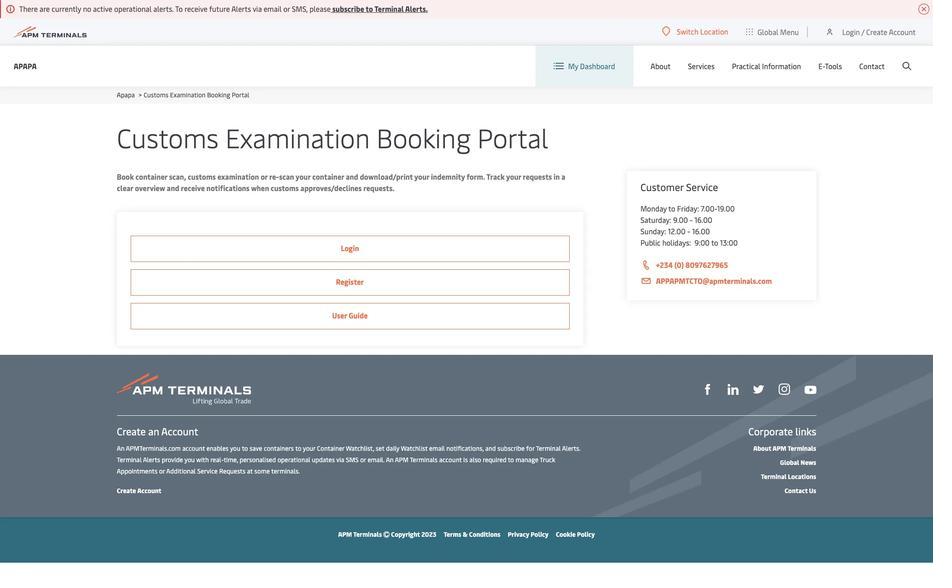 Task type: locate. For each thing, give the bounding box(es) containing it.
create left an
[[117, 425, 146, 439]]

0 horizontal spatial portal
[[232, 91, 249, 99]]

personalised
[[240, 456, 276, 465]]

conditions
[[469, 531, 501, 539]]

instagram image
[[779, 384, 790, 396]]

- right 9.00
[[690, 215, 693, 225]]

clear
[[117, 183, 133, 193]]

+234 (0) 8097627965
[[656, 260, 728, 270]]

alerts
[[232, 4, 251, 14], [143, 456, 160, 465]]

1 vertical spatial customs
[[271, 183, 299, 193]]

about apm terminals link
[[754, 445, 817, 453]]

1 vertical spatial apapa
[[117, 91, 135, 99]]

1 horizontal spatial apm
[[395, 456, 409, 465]]

operational up terminals.
[[278, 456, 310, 465]]

friday:
[[677, 204, 699, 214]]

1 vertical spatial about
[[754, 445, 772, 453]]

email.
[[368, 456, 385, 465]]

account up with
[[182, 445, 205, 453]]

service up '7.00-'
[[686, 180, 718, 194]]

account down the appointments
[[137, 487, 162, 496]]

email
[[264, 4, 282, 14], [429, 445, 445, 453]]

via left 'sms' at the bottom
[[336, 456, 344, 465]]

real-
[[210, 456, 224, 465]]

account left is
[[439, 456, 462, 465]]

0 horizontal spatial terminals
[[353, 531, 382, 539]]

requests
[[523, 172, 552, 182]]

0 vertical spatial apapa
[[14, 61, 37, 71]]

indemnity
[[431, 172, 465, 182]]

or left sms,
[[283, 4, 290, 14]]

an down daily
[[386, 456, 394, 465]]

1 vertical spatial service
[[197, 467, 218, 476]]

1 vertical spatial via
[[336, 456, 344, 465]]

0 vertical spatial apm
[[773, 445, 787, 453]]

your left indemnity
[[414, 172, 430, 182]]

0 vertical spatial booking
[[207, 91, 230, 99]]

facebook image
[[702, 385, 713, 395]]

contact us
[[785, 487, 817, 496]]

1 horizontal spatial and
[[346, 172, 358, 182]]

apm inside an apmterminals.com account enables you to save containers to your container watchlist, set daily watchlist email notifications, and subscribe for terminal alerts. terminal alerts provide you with real-time, personalised operational updates via sms or email. an apm terminals account is also required to manage truck appointments or additional service requests at some terminals.
[[395, 456, 409, 465]]

about for about
[[651, 61, 671, 71]]

1 vertical spatial operational
[[278, 456, 310, 465]]

policy right cookie
[[577, 531, 595, 539]]

0 vertical spatial terminals
[[788, 445, 817, 453]]

terminals left ⓒ
[[353, 531, 382, 539]]

customs examination booking portal
[[117, 119, 549, 155]]

about down corporate
[[754, 445, 772, 453]]

user
[[332, 311, 347, 321]]

login for login
[[341, 243, 359, 253]]

and down the scan,
[[167, 183, 179, 193]]

0 horizontal spatial apm
[[338, 531, 352, 539]]

set
[[376, 445, 385, 453]]

container
[[317, 445, 345, 453]]

0 horizontal spatial contact
[[785, 487, 808, 496]]

0 vertical spatial contact
[[860, 61, 885, 71]]

global left 'menu'
[[758, 27, 779, 37]]

locations
[[788, 473, 817, 481]]

saturday:
[[641, 215, 672, 225]]

1 horizontal spatial you
[[230, 445, 241, 453]]

0 vertical spatial login
[[842, 27, 860, 37]]

account right an
[[161, 425, 198, 439]]

0 horizontal spatial apapa link
[[14, 60, 37, 72]]

approves/declines
[[301, 183, 362, 193]]

privacy policy link
[[508, 531, 549, 539]]

apm left ⓒ
[[338, 531, 352, 539]]

global up terminal locations
[[780, 459, 800, 467]]

in
[[554, 172, 560, 182]]

1 vertical spatial receive
[[181, 183, 205, 193]]

1 horizontal spatial customs
[[271, 183, 299, 193]]

1 horizontal spatial alerts.
[[562, 445, 581, 453]]

customs right the >
[[144, 91, 168, 99]]

provide
[[162, 456, 183, 465]]

0 horizontal spatial login
[[341, 243, 359, 253]]

guide
[[349, 311, 368, 321]]

2 vertical spatial account
[[137, 487, 162, 496]]

you left with
[[184, 456, 195, 465]]

contact us link
[[785, 487, 817, 496]]

service
[[686, 180, 718, 194], [197, 467, 218, 476]]

0 horizontal spatial about
[[651, 61, 671, 71]]

16.00 down '7.00-'
[[695, 215, 713, 225]]

2 vertical spatial apm
[[338, 531, 352, 539]]

1 horizontal spatial login
[[842, 27, 860, 37]]

1 vertical spatial booking
[[377, 119, 471, 155]]

apapa > customs examination booking portal
[[117, 91, 249, 99]]

no
[[83, 4, 91, 14]]

an up the appointments
[[117, 445, 124, 453]]

1 vertical spatial global
[[780, 459, 800, 467]]

1 vertical spatial alerts
[[143, 456, 160, 465]]

0 horizontal spatial and
[[167, 183, 179, 193]]

to
[[175, 4, 183, 14]]

practical information button
[[732, 46, 801, 87]]

user guide
[[332, 311, 368, 321]]

apmterminals.com
[[126, 445, 181, 453]]

apapa for apapa > customs examination booking portal
[[117, 91, 135, 99]]

1 vertical spatial an
[[386, 456, 394, 465]]

global news
[[780, 459, 817, 467]]

a
[[562, 172, 566, 182]]

login up 'register'
[[341, 243, 359, 253]]

e-tools
[[819, 61, 842, 71]]

1 vertical spatial customs
[[117, 119, 219, 155]]

account right /
[[889, 27, 916, 37]]

apapa for apapa
[[14, 61, 37, 71]]

terminals down watchlist
[[410, 456, 438, 465]]

and up approves/declines
[[346, 172, 358, 182]]

alerts down 'apmterminals.com' at bottom left
[[143, 456, 160, 465]]

policy
[[531, 531, 549, 539], [577, 531, 595, 539]]

0 vertical spatial customs
[[188, 172, 216, 182]]

active
[[93, 4, 112, 14]]

global inside button
[[758, 27, 779, 37]]

0 vertical spatial about
[[651, 61, 671, 71]]

your inside an apmterminals.com account enables you to save containers to your container watchlist, set daily watchlist email notifications, and subscribe for terminal alerts. terminal alerts provide you with real-time, personalised operational updates via sms or email. an apm terminals account is also required to manage truck appointments or additional service requests at some terminals.
[[303, 445, 316, 453]]

1 horizontal spatial service
[[686, 180, 718, 194]]

2 vertical spatial create
[[117, 487, 136, 496]]

1 vertical spatial email
[[429, 445, 445, 453]]

booking
[[207, 91, 230, 99], [377, 119, 471, 155]]

receive inside book container scan, customs examination or re-scan your container and download/print your indemnity form. track your requests in a clear overview and receive notifications when customs approves/declines requests.
[[181, 183, 205, 193]]

login left /
[[842, 27, 860, 37]]

1 vertical spatial alerts.
[[562, 445, 581, 453]]

0 horizontal spatial via
[[253, 4, 262, 14]]

1 vertical spatial account
[[439, 456, 462, 465]]

1 vertical spatial contact
[[785, 487, 808, 496]]

contact for contact us
[[785, 487, 808, 496]]

1 horizontal spatial container
[[312, 172, 344, 182]]

apm down corporate links
[[773, 445, 787, 453]]

1 horizontal spatial terminals
[[410, 456, 438, 465]]

1 vertical spatial account
[[161, 425, 198, 439]]

to
[[366, 4, 373, 14], [669, 204, 676, 214], [712, 238, 718, 248], [242, 445, 248, 453], [295, 445, 301, 453], [508, 456, 514, 465]]

1 vertical spatial login
[[341, 243, 359, 253]]

0 vertical spatial global
[[758, 27, 779, 37]]

2 policy from the left
[[577, 531, 595, 539]]

16.00 up the 9:00
[[692, 226, 710, 236]]

1 container from the left
[[136, 172, 167, 182]]

service down with
[[197, 467, 218, 476]]

an
[[117, 445, 124, 453], [386, 456, 394, 465]]

0 horizontal spatial examination
[[170, 91, 206, 99]]

1 policy from the left
[[531, 531, 549, 539]]

manage
[[516, 456, 539, 465]]

1 horizontal spatial contact
[[860, 61, 885, 71]]

1 horizontal spatial apapa link
[[117, 91, 135, 99]]

twitter image
[[753, 385, 764, 395]]

create for create account
[[117, 487, 136, 496]]

0 horizontal spatial policy
[[531, 531, 549, 539]]

create account
[[117, 487, 162, 496]]

about left services
[[651, 61, 671, 71]]

services
[[688, 61, 715, 71]]

0 horizontal spatial customs
[[188, 172, 216, 182]]

subscribe left "for"
[[498, 445, 525, 453]]

an apmterminals.com account enables you to save containers to your container watchlist, set daily watchlist email notifications, and subscribe for terminal alerts. terminal alerts provide you with real-time, personalised operational updates via sms or email. an apm terminals account is also required to manage truck appointments or additional service requests at some terminals.
[[117, 445, 581, 476]]

12.00
[[668, 226, 686, 236]]

operational right active at the left top
[[114, 4, 152, 14]]

0 vertical spatial you
[[230, 445, 241, 453]]

0 horizontal spatial apapa
[[14, 61, 37, 71]]

track
[[487, 172, 505, 182]]

dashboard
[[580, 61, 615, 71]]

0 horizontal spatial service
[[197, 467, 218, 476]]

customer service
[[641, 180, 718, 194]]

apmt footer logo image
[[117, 374, 251, 405]]

contact down login / create account link
[[860, 61, 885, 71]]

enables
[[207, 445, 229, 453]]

youtube image
[[805, 386, 817, 394]]

customs right the scan,
[[188, 172, 216, 182]]

alerts right future
[[232, 4, 251, 14]]

0 vertical spatial an
[[117, 445, 124, 453]]

0 horizontal spatial subscribe
[[332, 4, 364, 14]]

appapmtcto@apmterminals.com link
[[641, 276, 803, 287]]

and
[[346, 172, 358, 182], [167, 183, 179, 193], [485, 445, 496, 453]]

overview
[[135, 183, 165, 193]]

1 vertical spatial apapa link
[[117, 91, 135, 99]]

receive
[[185, 4, 208, 14], [181, 183, 205, 193]]

1 horizontal spatial apapa
[[117, 91, 135, 99]]

cookie policy
[[556, 531, 595, 539]]

you
[[230, 445, 241, 453], [184, 456, 195, 465]]

create right /
[[867, 27, 888, 37]]

email right watchlist
[[429, 445, 445, 453]]

account
[[889, 27, 916, 37], [161, 425, 198, 439], [137, 487, 162, 496]]

login link
[[131, 236, 570, 262]]

customs
[[188, 172, 216, 182], [271, 183, 299, 193]]

you up time,
[[230, 445, 241, 453]]

0 horizontal spatial booking
[[207, 91, 230, 99]]

terminals up global news
[[788, 445, 817, 453]]

account
[[182, 445, 205, 453], [439, 456, 462, 465]]

0 vertical spatial create
[[867, 27, 888, 37]]

or
[[283, 4, 290, 14], [261, 172, 268, 182], [360, 456, 366, 465], [159, 467, 165, 476]]

sms
[[346, 456, 359, 465]]

login / create account link
[[826, 18, 916, 45]]

apapa
[[14, 61, 37, 71], [117, 91, 135, 99]]

0 vertical spatial subscribe
[[332, 4, 364, 14]]

receive down the scan,
[[181, 183, 205, 193]]

customs down scan
[[271, 183, 299, 193]]

1 horizontal spatial about
[[754, 445, 772, 453]]

1 horizontal spatial global
[[780, 459, 800, 467]]

and up required
[[485, 445, 496, 453]]

terminals
[[788, 445, 817, 453], [410, 456, 438, 465], [353, 531, 382, 539]]

apapa link
[[14, 60, 37, 72], [117, 91, 135, 99]]

0 horizontal spatial you
[[184, 456, 195, 465]]

or left re-
[[261, 172, 268, 182]]

0 horizontal spatial global
[[758, 27, 779, 37]]

create for create an account
[[117, 425, 146, 439]]

policy right privacy in the right bottom of the page
[[531, 531, 549, 539]]

1 vertical spatial you
[[184, 456, 195, 465]]

1 vertical spatial and
[[167, 183, 179, 193]]

2 horizontal spatial and
[[485, 445, 496, 453]]

contact down locations
[[785, 487, 808, 496]]

about for about apm terminals
[[754, 445, 772, 453]]

apm down daily
[[395, 456, 409, 465]]

1 horizontal spatial alerts
[[232, 4, 251, 14]]

watchlist
[[401, 445, 428, 453]]

your up updates on the bottom left of the page
[[303, 445, 316, 453]]

subscribe
[[332, 4, 364, 14], [498, 445, 525, 453]]

1 horizontal spatial email
[[429, 445, 445, 453]]

portal
[[232, 91, 249, 99], [478, 119, 549, 155]]

+234
[[656, 260, 673, 270]]

0 vertical spatial examination
[[170, 91, 206, 99]]

customs up the scan,
[[117, 119, 219, 155]]

create down the appointments
[[117, 487, 136, 496]]

examination
[[170, 91, 206, 99], [225, 119, 370, 155]]

1 horizontal spatial operational
[[278, 456, 310, 465]]

cookie
[[556, 531, 576, 539]]

2 horizontal spatial terminals
[[788, 445, 817, 453]]

email left sms,
[[264, 4, 282, 14]]

1 vertical spatial create
[[117, 425, 146, 439]]

receive right the to on the left
[[185, 4, 208, 14]]

0 vertical spatial service
[[686, 180, 718, 194]]

1 vertical spatial subscribe
[[498, 445, 525, 453]]

1 vertical spatial terminals
[[410, 456, 438, 465]]

notifications,
[[447, 445, 484, 453]]

your
[[296, 172, 311, 182], [414, 172, 430, 182], [506, 172, 521, 182], [303, 445, 316, 453]]

- right 12.00
[[688, 226, 691, 236]]

0 vertical spatial account
[[182, 445, 205, 453]]

via right future
[[253, 4, 262, 14]]

container up approves/declines
[[312, 172, 344, 182]]

via inside an apmterminals.com account enables you to save containers to your container watchlist, set daily watchlist email notifications, and subscribe for terminal alerts. terminal alerts provide you with real-time, personalised operational updates via sms or email. an apm terminals account is also required to manage truck appointments or additional service requests at some terminals.
[[336, 456, 344, 465]]

1 horizontal spatial via
[[336, 456, 344, 465]]

0 vertical spatial portal
[[232, 91, 249, 99]]

about
[[651, 61, 671, 71], [754, 445, 772, 453]]

login / create account
[[842, 27, 916, 37]]

terminal locations
[[761, 473, 817, 481]]

and inside an apmterminals.com account enables you to save containers to your container watchlist, set daily watchlist email notifications, and subscribe for terminal alerts. terminal alerts provide you with real-time, personalised operational updates via sms or email. an apm terminals account is also required to manage truck appointments or additional service requests at some terminals.
[[485, 445, 496, 453]]

subscribe right please
[[332, 4, 364, 14]]

daily
[[386, 445, 400, 453]]

save
[[250, 445, 262, 453]]

0 horizontal spatial container
[[136, 172, 167, 182]]

container up overview
[[136, 172, 167, 182]]



Task type: vqa. For each thing, say whether or not it's contained in the screenshot.
Global in button
yes



Task type: describe. For each thing, give the bounding box(es) containing it.
additional
[[166, 467, 196, 476]]

requests
[[219, 467, 246, 476]]

tools
[[825, 61, 842, 71]]

currently
[[52, 4, 81, 14]]

there
[[19, 4, 38, 14]]

scan
[[279, 172, 294, 182]]

also
[[470, 456, 481, 465]]

appapmtcto@apmterminals.com
[[656, 276, 772, 286]]

switch location button
[[662, 26, 729, 36]]

7.00-
[[701, 204, 717, 214]]

future
[[209, 4, 230, 14]]

copyright
[[391, 531, 420, 539]]

cookie policy link
[[556, 531, 595, 539]]

register link
[[131, 270, 570, 296]]

subscribe to terminal alerts. link
[[331, 4, 428, 14]]

email inside an apmterminals.com account enables you to save containers to your container watchlist, set daily watchlist email notifications, and subscribe for terminal alerts. terminal alerts provide you with real-time, personalised operational updates via sms or email. an apm terminals account is also required to manage truck appointments or additional service requests at some terminals.
[[429, 445, 445, 453]]

1 horizontal spatial examination
[[225, 119, 370, 155]]

ⓒ
[[383, 531, 390, 539]]

>
[[139, 91, 142, 99]]

19.00
[[717, 204, 735, 214]]

examination
[[218, 172, 259, 182]]

my
[[568, 61, 578, 71]]

for
[[526, 445, 535, 453]]

2023
[[422, 531, 437, 539]]

0 horizontal spatial account
[[182, 445, 205, 453]]

8097627965
[[686, 260, 728, 270]]

links
[[796, 425, 817, 439]]

instagram link
[[779, 383, 790, 396]]

create inside login / create account link
[[867, 27, 888, 37]]

information
[[762, 61, 801, 71]]

0 vertical spatial receive
[[185, 4, 208, 14]]

0 vertical spatial apapa link
[[14, 60, 37, 72]]

2 container from the left
[[312, 172, 344, 182]]

sms,
[[292, 4, 308, 14]]

13:00
[[720, 238, 738, 248]]

alerts inside an apmterminals.com account enables you to save containers to your container watchlist, set daily watchlist email notifications, and subscribe for terminal alerts. terminal alerts provide you with real-time, personalised operational updates via sms or email. an apm terminals account is also required to manage truck appointments or additional service requests at some terminals.
[[143, 456, 160, 465]]

service inside an apmterminals.com account enables you to save containers to your container watchlist, set daily watchlist email notifications, and subscribe for terminal alerts. terminal alerts provide you with real-time, personalised operational updates via sms or email. an apm terminals account is also required to manage truck appointments or additional service requests at some terminals.
[[197, 467, 218, 476]]

scan,
[[169, 172, 186, 182]]

e-tools button
[[819, 46, 842, 87]]

create an account
[[117, 425, 198, 439]]

close alert image
[[919, 4, 930, 15]]

0 vertical spatial -
[[690, 215, 693, 225]]

is
[[464, 456, 468, 465]]

terms
[[444, 531, 461, 539]]

news
[[801, 459, 817, 467]]

contact button
[[860, 46, 885, 87]]

2 vertical spatial terminals
[[353, 531, 382, 539]]

notifications
[[207, 183, 250, 193]]

1 horizontal spatial account
[[439, 456, 462, 465]]

alerts. inside an apmterminals.com account enables you to save containers to your container watchlist, set daily watchlist email notifications, and subscribe for terminal alerts. terminal alerts provide you with real-time, personalised operational updates via sms or email. an apm terminals account is also required to manage truck appointments or additional service requests at some terminals.
[[562, 445, 581, 453]]

operational inside an apmterminals.com account enables you to save containers to your container watchlist, set daily watchlist email notifications, and subscribe for terminal alerts. terminal alerts provide you with real-time, personalised operational updates via sms or email. an apm terminals account is also required to manage truck appointments or additional service requests at some terminals.
[[278, 456, 310, 465]]

switch
[[677, 26, 699, 36]]

corporate
[[749, 425, 793, 439]]

global for global menu
[[758, 27, 779, 37]]

location
[[700, 26, 729, 36]]

practical information
[[732, 61, 801, 71]]

/
[[862, 27, 865, 37]]

user guide link
[[131, 303, 570, 330]]

re-
[[269, 172, 279, 182]]

download/print
[[360, 172, 413, 182]]

updates
[[312, 456, 335, 465]]

0 vertical spatial alerts
[[232, 4, 251, 14]]

0 vertical spatial account
[[889, 27, 916, 37]]

0 vertical spatial email
[[264, 4, 282, 14]]

1 vertical spatial 16.00
[[692, 226, 710, 236]]

0 horizontal spatial an
[[117, 445, 124, 453]]

2 horizontal spatial apm
[[773, 445, 787, 453]]

book container scan, customs examination or re-scan your container and download/print your indemnity form. track your requests in a clear overview and receive notifications when customs approves/declines requests.
[[117, 172, 566, 193]]

customer
[[641, 180, 684, 194]]

us
[[809, 487, 817, 496]]

&
[[463, 531, 468, 539]]

(0)
[[675, 260, 684, 270]]

corporate links
[[749, 425, 817, 439]]

your right scan
[[296, 172, 311, 182]]

0 vertical spatial via
[[253, 4, 262, 14]]

0 vertical spatial 16.00
[[695, 215, 713, 225]]

global for global news
[[780, 459, 800, 467]]

shape link
[[702, 383, 713, 395]]

1 vertical spatial -
[[688, 226, 691, 236]]

there are currently no active operational alerts. to receive future alerts via email or sms, please subscribe to terminal alerts.
[[19, 4, 428, 14]]

register
[[336, 277, 364, 287]]

at
[[247, 467, 253, 476]]

required
[[483, 456, 507, 465]]

1 horizontal spatial an
[[386, 456, 394, 465]]

my dashboard button
[[554, 46, 615, 87]]

an
[[148, 425, 159, 439]]

1 horizontal spatial portal
[[478, 119, 549, 155]]

0 horizontal spatial operational
[[114, 4, 152, 14]]

global menu button
[[738, 18, 808, 45]]

requests.
[[364, 183, 395, 193]]

terminal locations link
[[761, 473, 817, 481]]

contact for contact
[[860, 61, 885, 71]]

monday to friday: 7.00-19.00 saturday: 9.00 - 16.00 sunday: 12.00 - 16.00 public holidays:  9:00 to 13:00
[[641, 204, 738, 248]]

subscribe inside an apmterminals.com account enables you to save containers to your container watchlist, set daily watchlist email notifications, and subscribe for terminal alerts. terminal alerts provide you with real-time, personalised operational updates via sms or email. an apm terminals account is also required to manage truck appointments or additional service requests at some terminals.
[[498, 445, 525, 453]]

create account link
[[117, 487, 162, 496]]

public
[[641, 238, 661, 248]]

0 horizontal spatial alerts.
[[405, 4, 428, 14]]

9:00
[[695, 238, 710, 248]]

apm terminals ⓒ copyright 2023
[[338, 531, 437, 539]]

about button
[[651, 46, 671, 87]]

policy for privacy policy
[[531, 531, 549, 539]]

or down provide
[[159, 467, 165, 476]]

terminals.
[[271, 467, 300, 476]]

linkedin__x28_alt_x29__3_ link
[[728, 383, 739, 395]]

sunday:
[[641, 226, 666, 236]]

services button
[[688, 46, 715, 87]]

linkedin image
[[728, 385, 739, 395]]

or right 'sms' at the bottom
[[360, 456, 366, 465]]

9.00
[[673, 215, 688, 225]]

0 vertical spatial customs
[[144, 91, 168, 99]]

terminals inside an apmterminals.com account enables you to save containers to your container watchlist, set daily watchlist email notifications, and subscribe for terminal alerts. terminal alerts provide you with real-time, personalised operational updates via sms or email. an apm terminals account is also required to manage truck appointments or additional service requests at some terminals.
[[410, 456, 438, 465]]

terms & conditions
[[444, 531, 501, 539]]

+234 (0) 8097627965 link
[[641, 260, 803, 271]]

terms & conditions link
[[444, 531, 501, 539]]

or inside book container scan, customs examination or re-scan your container and download/print your indemnity form. track your requests in a clear overview and receive notifications when customs approves/declines requests.
[[261, 172, 268, 182]]

your right track at top
[[506, 172, 521, 182]]

appointments
[[117, 467, 158, 476]]

policy for cookie policy
[[577, 531, 595, 539]]

login for login / create account
[[842, 27, 860, 37]]



